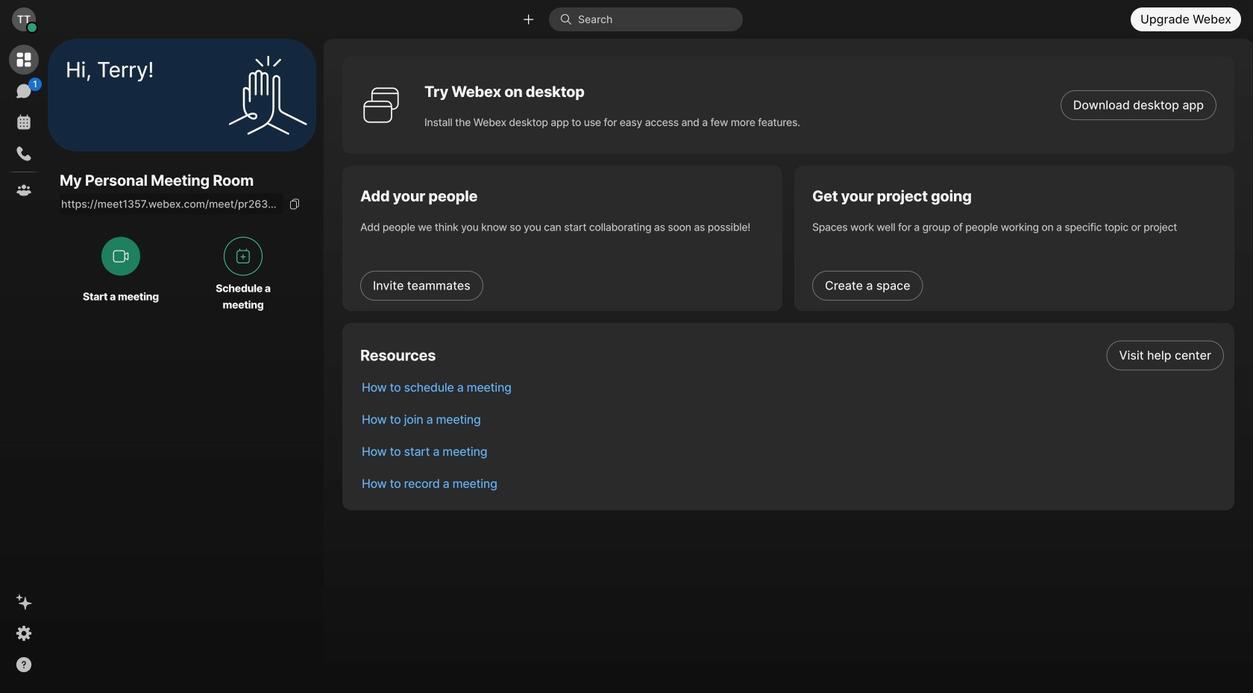 Task type: locate. For each thing, give the bounding box(es) containing it.
None text field
[[60, 193, 283, 214]]

2 list item from the top
[[350, 371, 1235, 404]]

two hands high fiving image
[[223, 50, 313, 140]]

1 list item from the top
[[350, 339, 1235, 371]]

navigation
[[0, 39, 48, 693]]

list item
[[350, 339, 1235, 371], [350, 371, 1235, 404], [350, 404, 1235, 436], [350, 436, 1235, 468], [350, 468, 1235, 500]]

webex tab list
[[9, 45, 42, 205]]



Task type: vqa. For each thing, say whether or not it's contained in the screenshot.
text field
yes



Task type: describe. For each thing, give the bounding box(es) containing it.
5 list item from the top
[[350, 468, 1235, 500]]

3 list item from the top
[[350, 404, 1235, 436]]

4 list item from the top
[[350, 436, 1235, 468]]



